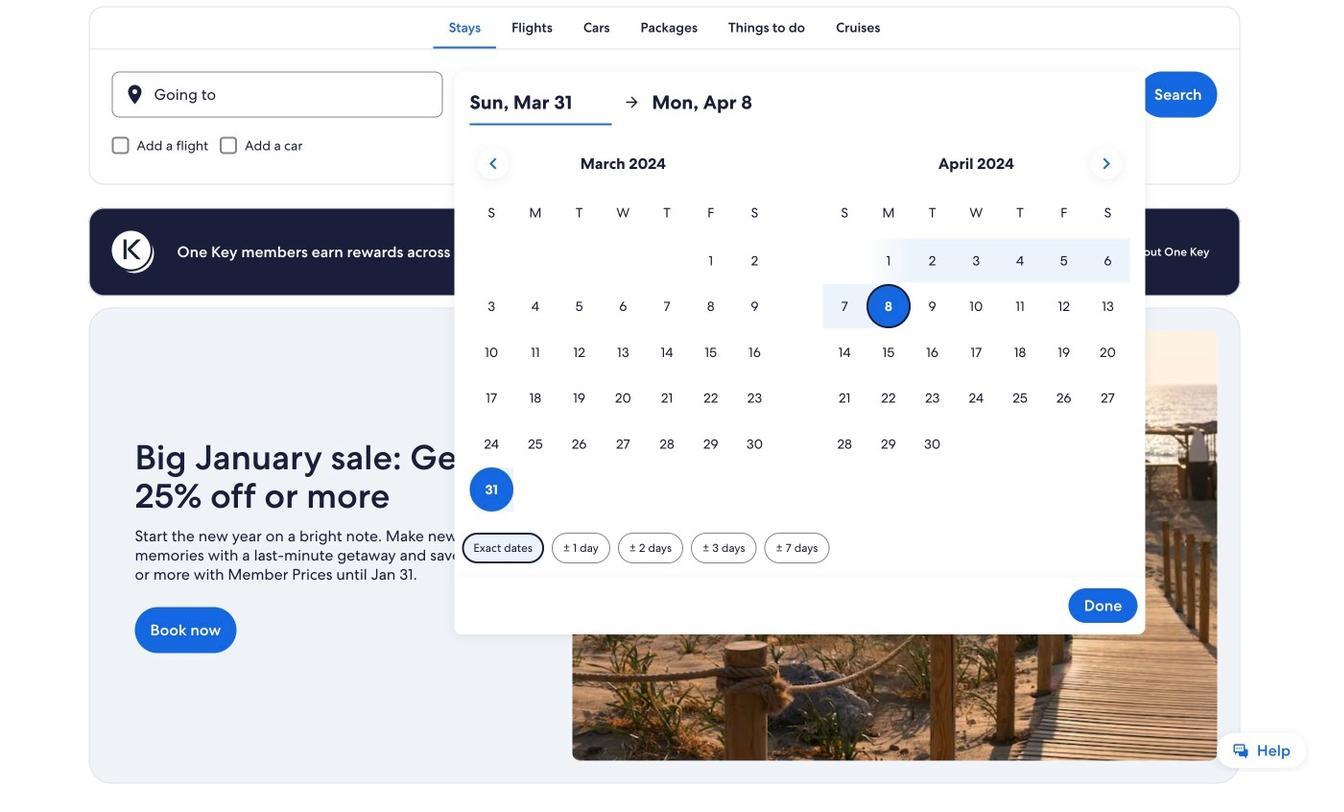 Task type: vqa. For each thing, say whether or not it's contained in the screenshot.
the 'Next month' icon
yes



Task type: locate. For each thing, give the bounding box(es) containing it.
march 2024 element
[[470, 202, 777, 513]]

application
[[470, 141, 1130, 513]]

tab list
[[89, 6, 1241, 48]]



Task type: describe. For each thing, give the bounding box(es) containing it.
previous month image
[[482, 152, 505, 175]]

directional image
[[623, 94, 640, 111]]

next month image
[[1095, 152, 1118, 175]]

april 2024 element
[[823, 202, 1130, 468]]



